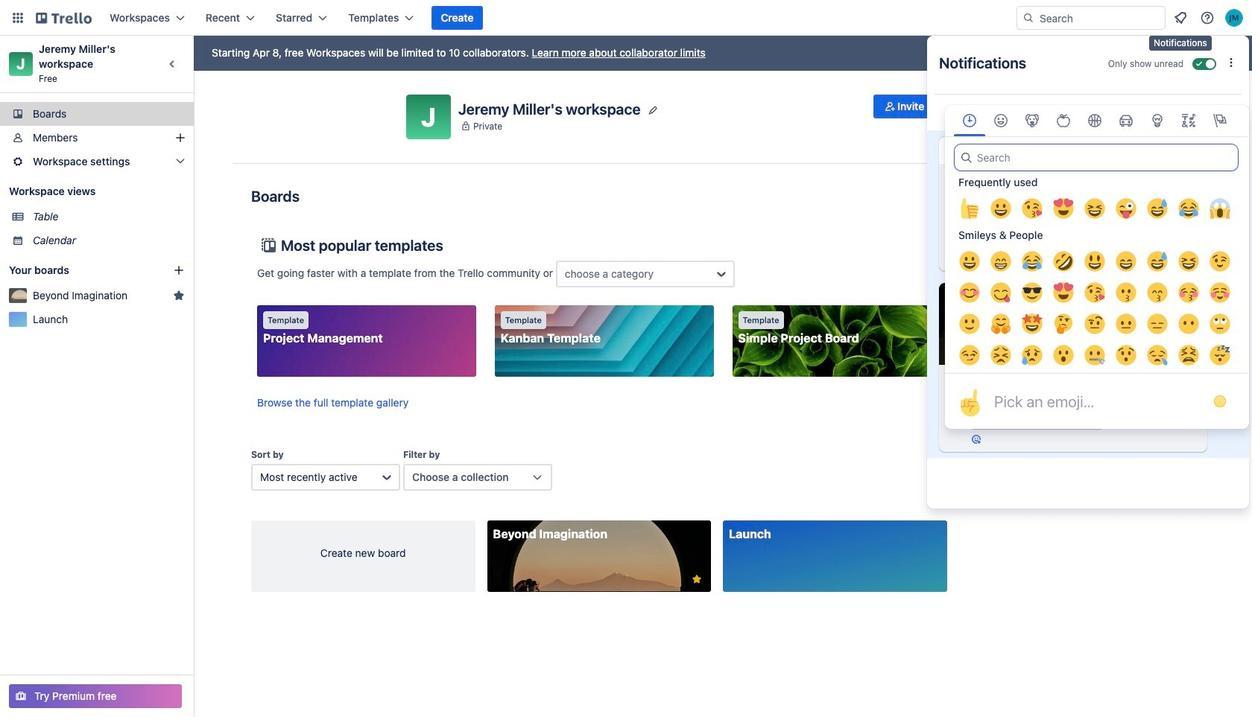 Task type: describe. For each thing, give the bounding box(es) containing it.
search image
[[1023, 12, 1034, 24]]

0 notifications image
[[1172, 9, 1189, 27]]

Search field
[[1034, 7, 1165, 29]]

add board image
[[173, 265, 185, 276]]

primary element
[[0, 0, 1252, 36]]

back to home image
[[36, 6, 92, 30]]

Search search field
[[954, 144, 1239, 171]]

jeremy miller (jeremymiller198) image
[[1225, 9, 1243, 27]]



Task type: locate. For each thing, give the bounding box(es) containing it.
starred icon image
[[173, 290, 185, 302]]

terry turtle (terryturtle) image
[[945, 174, 963, 196], [945, 375, 963, 397]]

1 vertical spatial terry turtle (terryturtle) image
[[945, 375, 963, 397]]

0 vertical spatial terry turtle (terryturtle) image
[[945, 174, 963, 196]]

workspace navigation collapse icon image
[[162, 54, 183, 75]]

click to unstar this board. it will be removed from your starred list. image
[[690, 573, 704, 587]]

your boards with 2 items element
[[9, 262, 151, 279]]

1 terry turtle (terryturtle) image from the top
[[945, 174, 963, 196]]

sm image
[[883, 99, 898, 114]]

open information menu image
[[1200, 10, 1215, 25]]

2 terry turtle (terryturtle) image from the top
[[945, 375, 963, 397]]

tooltip
[[1149, 36, 1212, 50]]



Task type: vqa. For each thing, say whether or not it's contained in the screenshot.
workspace navigation collapse icon
yes



